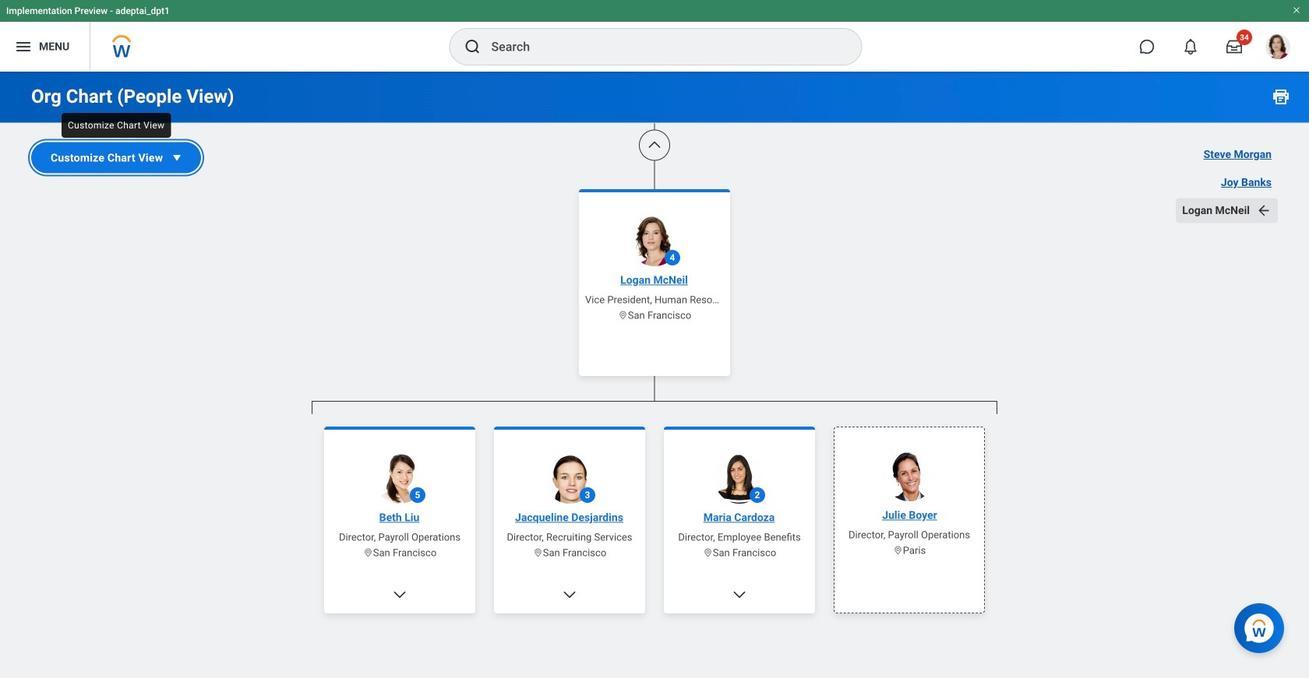 Task type: describe. For each thing, give the bounding box(es) containing it.
search image
[[463, 37, 482, 56]]

chevron up image
[[647, 138, 662, 153]]

1 horizontal spatial location image
[[893, 546, 903, 556]]

justify image
[[14, 37, 33, 56]]

1 horizontal spatial location image
[[618, 311, 628, 321]]

logan mcneil, logan mcneil, 4 direct reports element
[[312, 415, 998, 679]]

chevron down image
[[392, 588, 408, 603]]

profile logan mcneil image
[[1266, 34, 1291, 62]]

0 horizontal spatial location image
[[533, 548, 543, 558]]

print org chart image
[[1272, 87, 1291, 106]]

arrow left image
[[1256, 203, 1272, 219]]



Task type: locate. For each thing, give the bounding box(es) containing it.
2 chevron down image from the left
[[732, 588, 747, 603]]

chevron down image
[[562, 588, 577, 603], [732, 588, 747, 603]]

close environment banner image
[[1292, 5, 1301, 15]]

0 horizontal spatial chevron down image
[[562, 588, 577, 603]]

location image
[[618, 311, 628, 321], [363, 548, 373, 558], [703, 548, 713, 558]]

Search Workday  search field
[[491, 30, 830, 64]]

1 chevron down image from the left
[[562, 588, 577, 603]]

banner
[[0, 0, 1309, 72]]

main content
[[0, 0, 1309, 679]]

2 horizontal spatial location image
[[703, 548, 713, 558]]

inbox large image
[[1227, 39, 1242, 55]]

location image
[[893, 546, 903, 556], [533, 548, 543, 558]]

caret down image
[[169, 150, 185, 166]]

0 horizontal spatial location image
[[363, 548, 373, 558]]

1 horizontal spatial chevron down image
[[732, 588, 747, 603]]

tooltip
[[57, 108, 176, 143]]

location image for first chevron down icon from the right
[[703, 548, 713, 558]]

notifications large image
[[1183, 39, 1199, 55]]

location image for chevron down image
[[363, 548, 373, 558]]



Task type: vqa. For each thing, say whether or not it's contained in the screenshot.
tab list at top
no



